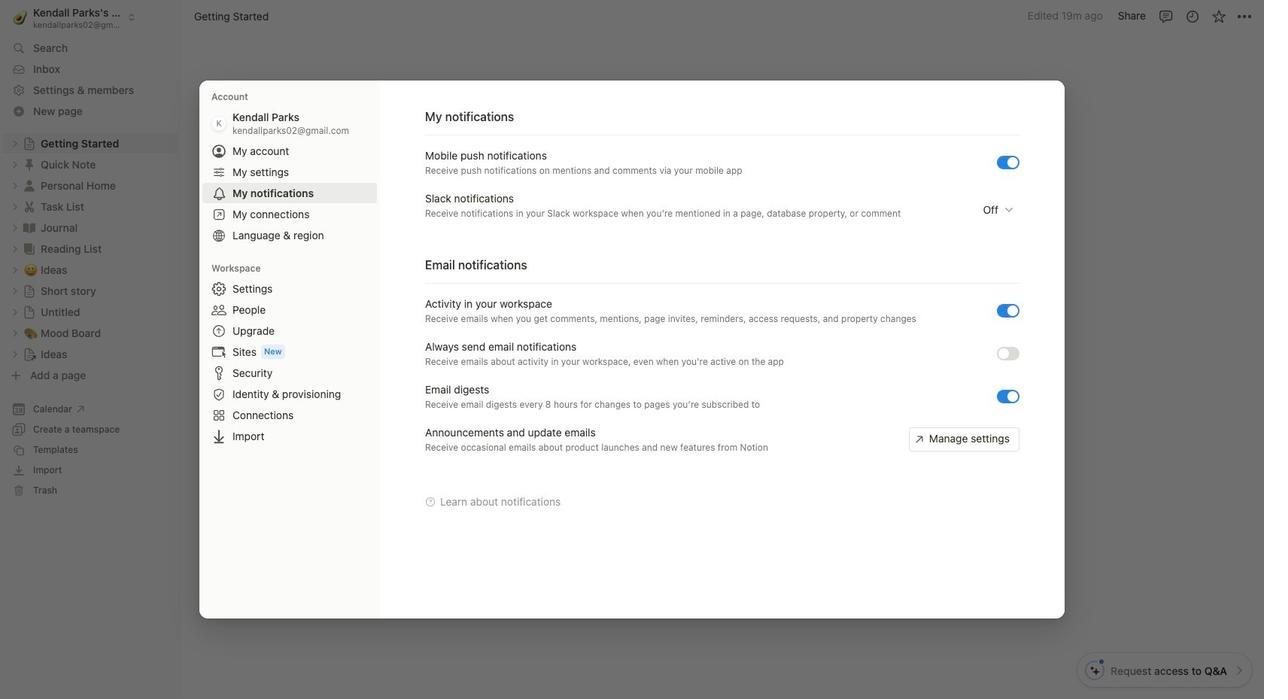 Task type: locate. For each thing, give the bounding box(es) containing it.
👋 image
[[458, 166, 473, 185]]



Task type: vqa. For each thing, say whether or not it's contained in the screenshot.
3rd Open icon
no



Task type: describe. For each thing, give the bounding box(es) containing it.
updates image
[[1185, 9, 1200, 24]]

comments image
[[1159, 9, 1174, 24]]

🥑 image
[[13, 8, 27, 27]]

favorite image
[[1212, 9, 1227, 24]]



